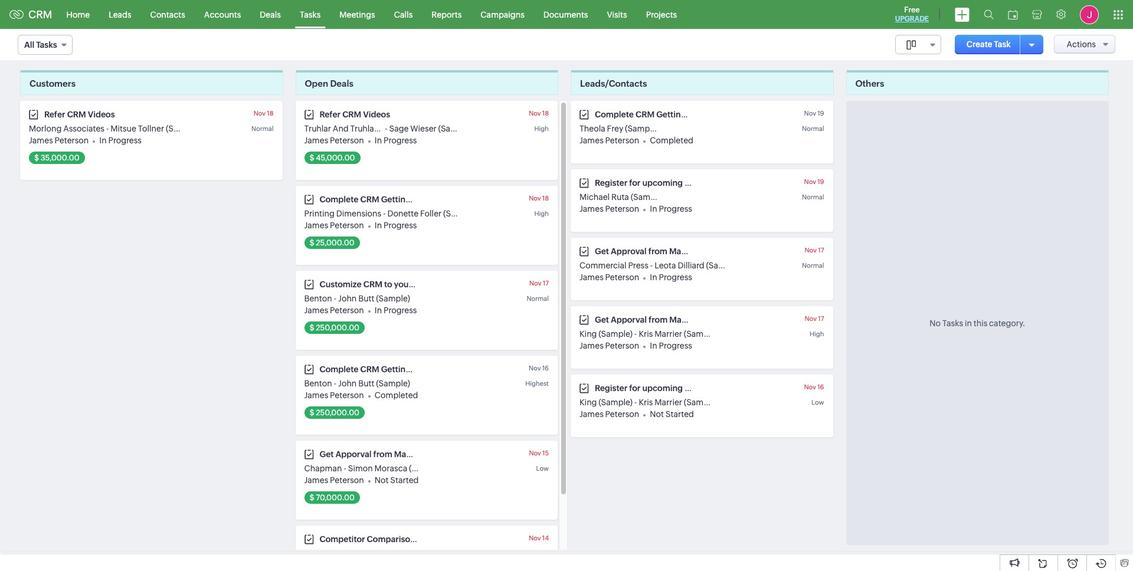 Task type: vqa. For each thing, say whether or not it's contained in the screenshot.


Task type: describe. For each thing, give the bounding box(es) containing it.
steps for john butt (sample)
[[444, 365, 465, 374]]

nov 14
[[529, 535, 549, 542]]

benton link for customize crm to your needs
[[304, 294, 332, 303]]

nov 18 for open deals
[[529, 110, 549, 117]]

james peterson for in progress's john butt (sample) 'link'
[[304, 306, 364, 315]]

open
[[305, 79, 328, 89]]

17 for open deals
[[543, 280, 549, 287]]

theola frey (sample) link
[[580, 124, 659, 133]]

michael
[[580, 192, 610, 202]]

comparison
[[367, 535, 415, 544]]

not started for leads/contacts
[[650, 410, 694, 419]]

contacts
[[150, 10, 185, 19]]

nov 17 for open deals
[[530, 280, 549, 287]]

high for printing dimensions - donette foller (sample)
[[534, 210, 549, 217]]

not for open deals
[[375, 476, 389, 485]]

mitsue
[[111, 124, 136, 133]]

to
[[384, 280, 392, 289]]

$ 35,000.00 link
[[29, 152, 85, 164]]

complete for donette foller (sample)
[[320, 195, 359, 204]]

complete for john butt (sample)
[[320, 365, 359, 374]]

2 vertical spatial 17
[[818, 315, 824, 322]]

2 truhlar from the left
[[350, 124, 377, 133]]

accounts link
[[195, 0, 250, 29]]

0 vertical spatial complete crm getting started steps
[[595, 110, 740, 119]]

19 for register for upcoming crm webinars
[[818, 178, 824, 185]]

james peterson link for customize crm to your needs link
[[304, 306, 364, 315]]

james peterson link for register for upcoming crm webinars link associated with started
[[580, 410, 639, 419]]

complete crm getting started steps link for printing dimensions - donette foller (sample)
[[320, 195, 465, 204]]

projects
[[646, 10, 677, 19]]

refer crm videos for open deals
[[320, 110, 390, 119]]

needs
[[414, 280, 438, 289]]

task
[[994, 40, 1011, 49]]

upcoming for progress
[[643, 178, 683, 188]]

completed for highest
[[375, 391, 418, 400]]

james peterson link for refer crm videos link corresponding to customers
[[29, 136, 89, 145]]

chapman - simon morasca (sample)
[[304, 464, 443, 473]]

progress for (sample)
[[384, 306, 417, 315]]

15
[[542, 450, 549, 457]]

no
[[930, 318, 941, 328]]

normal for get approval from manager
[[802, 262, 824, 269]]

manager for marrier
[[670, 315, 705, 325]]

category.
[[989, 318, 1026, 328]]

started for nov 19
[[688, 110, 717, 119]]

16 for steps
[[542, 365, 549, 372]]

search image
[[984, 9, 994, 19]]

refer crm videos link for open deals
[[320, 110, 390, 119]]

webinars for in progress
[[706, 178, 743, 188]]

nov 19 for webinars
[[804, 178, 824, 185]]

calendar image
[[1008, 10, 1018, 19]]

profile image
[[1080, 5, 1099, 24]]

home
[[66, 10, 90, 19]]

competitor comparison document link
[[320, 535, 459, 544]]

in for foller
[[375, 221, 382, 230]]

capla
[[389, 549, 412, 558]]

completed link for highest
[[375, 391, 418, 400]]

crm for complete crm getting started steps link related to printing dimensions - donette foller (sample)
[[360, 195, 379, 204]]

normal for customize crm to your needs
[[527, 295, 549, 302]]

benton for complete crm getting started steps
[[304, 379, 332, 388]]

refer for customers
[[44, 110, 65, 119]]

progress for dilliard
[[659, 273, 692, 282]]

complete crm getting started steps for benton - john butt (sample)
[[320, 365, 465, 374]]

james peterson link for complete crm getting started steps link related to printing dimensions - donette foller (sample)
[[304, 221, 364, 230]]

king (sample) link for register
[[580, 398, 633, 407]]

dilliard
[[678, 261, 705, 270]]

ruta
[[612, 192, 629, 202]]

normal for register for upcoming crm webinars
[[802, 194, 824, 201]]

$ 45,000.00 link
[[304, 152, 360, 164]]

progress for marrier
[[659, 341, 692, 351]]

1 horizontal spatial tasks
[[300, 10, 321, 19]]

progress for foller
[[384, 221, 417, 230]]

customize crm to your needs
[[320, 280, 438, 289]]

0 vertical spatial steps
[[719, 110, 740, 119]]

$ 70,000.00 link
[[304, 492, 360, 504]]

king for get apporval from manager
[[580, 329, 597, 339]]

simon morasca (sample) link
[[348, 464, 443, 473]]

manager for dilliard
[[669, 247, 704, 256]]

king (sample) link for get
[[580, 329, 633, 339]]

morlong
[[29, 124, 62, 133]]

refer crm videos link for customers
[[44, 110, 115, 119]]

morlong associates link
[[29, 124, 104, 133]]

$ 250,000.00 for complete
[[310, 408, 360, 417]]

meetings link
[[330, 0, 385, 29]]

contacts link
[[141, 0, 195, 29]]

0 vertical spatial printing
[[304, 209, 335, 218]]

truhlar and truhlar attys link
[[304, 124, 399, 133]]

press
[[628, 261, 649, 270]]

commercial press link
[[580, 261, 649, 270]]

feltz printing service - capla paprocki (sample)
[[304, 549, 483, 558]]

feltz
[[304, 549, 322, 558]]

size image
[[907, 40, 916, 50]]

leads link
[[99, 0, 141, 29]]

associates
[[63, 124, 104, 133]]

19 for complete crm getting started steps
[[818, 110, 824, 117]]

nov 16 for webinars
[[804, 384, 824, 391]]

campaigns
[[481, 10, 525, 19]]

complete crm getting started steps for printing dimensions - donette foller (sample)
[[320, 195, 465, 204]]

crm for refer crm videos link corresponding to open deals
[[342, 110, 361, 119]]

250,000.00 for completed
[[316, 408, 360, 417]]

in progress link for foller
[[375, 221, 417, 230]]

benton - john butt (sample) for complete
[[304, 379, 410, 388]]

frey
[[607, 124, 624, 133]]

chapman link
[[304, 464, 342, 473]]

morlong associates - mitsue tollner (sample)
[[29, 124, 200, 133]]

theola frey (sample)
[[580, 124, 659, 133]]

0 vertical spatial complete
[[595, 110, 634, 119]]

chapman
[[304, 464, 342, 473]]

45,000.00
[[316, 153, 355, 162]]

commercial
[[580, 261, 627, 270]]

reports link
[[422, 0, 471, 29]]

in for dilliard
[[650, 273, 657, 282]]

in for (sample)
[[375, 306, 382, 315]]

not started link for leads/contacts
[[650, 410, 694, 419]]

competitor
[[320, 535, 365, 544]]

crm for refer crm videos link corresponding to customers
[[67, 110, 86, 119]]

70,000.00
[[316, 493, 355, 502]]

customers
[[30, 79, 76, 89]]

register for not started
[[595, 384, 628, 393]]

approval
[[611, 247, 647, 256]]

$ for truhlar and truhlar attys link
[[310, 153, 314, 162]]

feltz printing service link
[[304, 549, 385, 558]]

in progress for (sample)
[[375, 306, 417, 315]]

customize
[[320, 280, 362, 289]]

meetings
[[340, 10, 375, 19]]

1 vertical spatial printing
[[324, 549, 354, 558]]

$ for the printing dimensions link
[[310, 238, 314, 247]]

profile element
[[1073, 0, 1106, 29]]

your
[[394, 280, 412, 289]]

get for king
[[595, 315, 609, 325]]

king (sample) - kris marrier (sample) for in
[[580, 329, 718, 339]]

simon
[[348, 464, 373, 473]]

printing dimensions - donette foller (sample)
[[304, 209, 477, 218]]

All Tasks field
[[18, 35, 72, 55]]

in progress for dilliard
[[650, 273, 692, 282]]

king (sample) - kris marrier (sample) for not
[[580, 398, 718, 407]]

not for leads/contacts
[[650, 410, 664, 419]]

campaigns link
[[471, 0, 534, 29]]

$ 45,000.00
[[310, 153, 355, 162]]

highest for complete crm getting started steps
[[525, 380, 549, 387]]

low for leads/contacts
[[812, 399, 824, 406]]

commercial press - leota dilliard (sample)
[[580, 261, 740, 270]]

normal for refer crm videos
[[251, 125, 274, 132]]

crm for complete crm getting started steps link for benton - john butt (sample)
[[360, 365, 379, 374]]

1 horizontal spatial deals
[[330, 79, 354, 89]]

$ 25,000.00 link
[[304, 237, 360, 249]]

high for - sage wieser (sample)
[[534, 125, 549, 132]]

tollner
[[138, 124, 164, 133]]

in progress link for (sample)
[[375, 306, 417, 315]]

search element
[[977, 0, 1001, 29]]

marrier for started
[[655, 398, 682, 407]]

james peterson for kris marrier (sample) link for manager
[[580, 341, 639, 351]]

james peterson for the simon morasca (sample) link
[[304, 476, 364, 485]]

nov 15
[[529, 450, 549, 457]]

high for king (sample) - kris marrier (sample)
[[810, 331, 824, 338]]

0 vertical spatial complete crm getting started steps link
[[595, 110, 740, 119]]

14
[[542, 535, 549, 542]]

nov 16 for steps
[[529, 365, 549, 372]]

not started for open deals
[[375, 476, 419, 485]]

michael ruta (sample)
[[580, 192, 665, 202]]

morasca
[[375, 464, 407, 473]]

michael ruta (sample) link
[[580, 192, 665, 202]]

donette foller (sample) link
[[388, 209, 477, 218]]

attys
[[379, 124, 399, 133]]

35,000.00
[[41, 153, 80, 162]]

upcoming for started
[[643, 384, 683, 393]]



Task type: locate. For each thing, give the bounding box(es) containing it.
2 king (sample) - kris marrier (sample) from the top
[[580, 398, 718, 407]]

0 vertical spatial manager
[[669, 247, 704, 256]]

get for chapman
[[320, 450, 334, 459]]

1 vertical spatial steps
[[444, 195, 465, 204]]

in
[[965, 318, 972, 328]]

2 vertical spatial steps
[[444, 365, 465, 374]]

manager
[[669, 247, 704, 256], [670, 315, 705, 325], [394, 450, 429, 459]]

1 vertical spatial 16
[[818, 384, 824, 391]]

create task
[[967, 40, 1011, 49]]

250,000.00 up chapman
[[316, 408, 360, 417]]

videos for open deals
[[363, 110, 390, 119]]

apporval down press
[[611, 315, 647, 325]]

tasks left the in
[[943, 318, 963, 328]]

2 register from the top
[[595, 384, 628, 393]]

1 $ 250,000.00 link from the top
[[304, 322, 365, 334]]

17
[[818, 247, 824, 254], [543, 280, 549, 287], [818, 315, 824, 322]]

tasks inside field
[[36, 40, 57, 50]]

not started link for open deals
[[375, 476, 419, 485]]

2 king from the top
[[580, 398, 597, 407]]

james peterson link
[[29, 136, 89, 145], [304, 136, 364, 145], [580, 136, 639, 145], [580, 204, 639, 214], [304, 221, 364, 230], [580, 273, 639, 282], [304, 306, 364, 315], [580, 341, 639, 351], [304, 391, 364, 400], [580, 410, 639, 419], [304, 476, 364, 485]]

0 vertical spatial benton
[[304, 294, 332, 303]]

2 vertical spatial nov 17
[[805, 315, 824, 322]]

videos up 'attys'
[[363, 110, 390, 119]]

2 kris from the top
[[639, 398, 653, 407]]

register for upcoming crm webinars link for progress
[[595, 178, 743, 188]]

truhlar right and
[[350, 124, 377, 133]]

get up chapman
[[320, 450, 334, 459]]

get apporval from manager down commercial press - leota dilliard (sample)
[[595, 315, 705, 325]]

0 horizontal spatial not started link
[[375, 476, 419, 485]]

0 horizontal spatial tasks
[[36, 40, 57, 50]]

1 horizontal spatial truhlar
[[350, 124, 377, 133]]

james peterson link for get approval from manager link
[[580, 273, 639, 282]]

2 register for upcoming crm webinars from the top
[[595, 384, 743, 393]]

printing down competitor
[[324, 549, 354, 558]]

1 king (sample) - kris marrier (sample) from the top
[[580, 329, 718, 339]]

butt for completed
[[358, 379, 374, 388]]

truhlar left and
[[304, 124, 331, 133]]

leads/contacts
[[580, 79, 647, 89]]

nov 19 for steps
[[804, 110, 824, 117]]

calls
[[394, 10, 413, 19]]

0 horizontal spatial not started
[[375, 476, 419, 485]]

1 horizontal spatial nov 16
[[804, 384, 824, 391]]

create menu element
[[948, 0, 977, 29]]

0 horizontal spatial get apporval from manager link
[[320, 450, 429, 459]]

1 vertical spatial king (sample) link
[[580, 398, 633, 407]]

1 vertical spatial 19
[[818, 178, 824, 185]]

1 vertical spatial $ 250,000.00 link
[[304, 407, 365, 419]]

18 for open deals
[[542, 110, 549, 117]]

john butt (sample) link for in progress
[[338, 294, 410, 303]]

25,000.00
[[316, 238, 355, 247]]

in progress link for dilliard
[[650, 273, 692, 282]]

from for leota
[[649, 247, 668, 256]]

0 vertical spatial getting
[[656, 110, 686, 119]]

1 vertical spatial king
[[580, 398, 597, 407]]

2 john from the top
[[338, 379, 357, 388]]

kris marrier (sample) link for crm
[[639, 398, 718, 407]]

john butt (sample) link for completed
[[338, 379, 410, 388]]

$ 250,000.00 link for complete crm getting started steps
[[304, 407, 365, 419]]

2 videos from the left
[[363, 110, 390, 119]]

wieser
[[410, 124, 437, 133]]

paprocki
[[413, 549, 447, 558]]

1 videos from the left
[[88, 110, 115, 119]]

19
[[818, 110, 824, 117], [818, 178, 824, 185]]

james peterson for leota dilliard (sample) link at right
[[580, 273, 639, 282]]

1 horizontal spatial videos
[[363, 110, 390, 119]]

1 benton link from the top
[[304, 294, 332, 303]]

videos
[[88, 110, 115, 119], [363, 110, 390, 119]]

manager down dilliard
[[670, 315, 705, 325]]

$ 250,000.00 down "customize"
[[310, 323, 360, 332]]

deals link
[[250, 0, 290, 29]]

tasks
[[300, 10, 321, 19], [36, 40, 57, 50], [943, 318, 963, 328]]

1 john butt (sample) link from the top
[[338, 294, 410, 303]]

tasks right deals link
[[300, 10, 321, 19]]

reports
[[432, 10, 462, 19]]

1 vertical spatial john
[[338, 379, 357, 388]]

2 vertical spatial from
[[373, 450, 392, 459]]

1 19 from the top
[[818, 110, 824, 117]]

john for customize
[[338, 294, 357, 303]]

1 vertical spatial register
[[595, 384, 628, 393]]

1 horizontal spatial not started link
[[650, 410, 694, 419]]

1 horizontal spatial refer
[[320, 110, 341, 119]]

butt for in progress
[[358, 294, 374, 303]]

1 highest from the top
[[525, 380, 549, 387]]

-
[[106, 124, 109, 133], [385, 124, 388, 133], [383, 209, 386, 218], [650, 261, 653, 270], [334, 294, 336, 303], [635, 329, 637, 339], [334, 379, 336, 388], [635, 398, 637, 407], [344, 464, 346, 473], [385, 549, 388, 558]]

0 vertical spatial get
[[595, 247, 609, 256]]

normal for complete crm getting started steps
[[802, 125, 824, 132]]

refer crm videos up associates at the left top
[[44, 110, 115, 119]]

$ 250,000.00 link for customize crm to your needs
[[304, 322, 365, 334]]

crm link
[[9, 8, 52, 21]]

register for upcoming crm webinars for progress
[[595, 178, 743, 188]]

18
[[267, 110, 274, 117], [542, 110, 549, 117], [542, 195, 549, 202]]

2 $ 250,000.00 link from the top
[[304, 407, 365, 419]]

0 vertical spatial john butt (sample) link
[[338, 294, 410, 303]]

2 vertical spatial complete crm getting started steps
[[320, 365, 465, 374]]

1 vertical spatial complete crm getting started steps link
[[320, 195, 465, 204]]

in progress link
[[99, 136, 142, 145], [375, 136, 417, 145], [650, 204, 692, 214], [375, 221, 417, 230], [650, 273, 692, 282], [375, 306, 417, 315], [650, 341, 692, 351]]

0 horizontal spatial truhlar
[[304, 124, 331, 133]]

benton link for complete crm getting started steps
[[304, 379, 332, 388]]

1 vertical spatial tasks
[[36, 40, 57, 50]]

2 for from the top
[[629, 384, 641, 393]]

18 for customers
[[267, 110, 274, 117]]

1 webinars from the top
[[706, 178, 743, 188]]

2 vertical spatial complete crm getting started steps link
[[320, 365, 465, 374]]

leota
[[655, 261, 676, 270]]

complete crm getting started steps link for benton - john butt (sample)
[[320, 365, 465, 374]]

refer crm videos link
[[44, 110, 115, 119], [320, 110, 390, 119]]

getting for donette foller (sample)
[[381, 195, 411, 204]]

truhlar
[[304, 124, 331, 133], [350, 124, 377, 133]]

2 butt from the top
[[358, 379, 374, 388]]

2 highest from the top
[[525, 550, 549, 557]]

$ for chapman link on the left bottom
[[310, 493, 314, 502]]

james peterson for sage wieser (sample) link
[[304, 136, 364, 145]]

2 refer crm videos link from the left
[[320, 110, 390, 119]]

1 horizontal spatial get apporval from manager link
[[595, 315, 705, 325]]

0 vertical spatial king (sample) link
[[580, 329, 633, 339]]

1 250,000.00 from the top
[[316, 323, 360, 332]]

1 refer crm videos from the left
[[44, 110, 115, 119]]

1 john from the top
[[338, 294, 357, 303]]

2 benton link from the top
[[304, 379, 332, 388]]

1 register for upcoming crm webinars from the top
[[595, 178, 743, 188]]

1 vertical spatial complete crm getting started steps
[[320, 195, 465, 204]]

2 marrier from the top
[[655, 398, 682, 407]]

from for morasca
[[373, 450, 392, 459]]

refer up morlong
[[44, 110, 65, 119]]

completed
[[650, 136, 694, 145], [375, 391, 418, 400]]

0 vertical spatial kris
[[639, 329, 653, 339]]

truhlar and truhlar attys
[[304, 124, 399, 133]]

capla paprocki (sample) link
[[389, 549, 483, 558]]

2 refer from the left
[[320, 110, 341, 119]]

1 marrier from the top
[[655, 329, 682, 339]]

- sage wieser (sample)
[[385, 124, 472, 133]]

0 horizontal spatial completed link
[[375, 391, 418, 400]]

$ 250,000.00 up chapman
[[310, 408, 360, 417]]

king
[[580, 329, 597, 339], [580, 398, 597, 407]]

1 vertical spatial kris
[[639, 398, 653, 407]]

2 vertical spatial high
[[810, 331, 824, 338]]

register for upcoming crm webinars
[[595, 178, 743, 188], [595, 384, 743, 393]]

refer crm videos for customers
[[44, 110, 115, 119]]

theola
[[580, 124, 605, 133]]

get apporval from manager link for morasca
[[320, 450, 429, 459]]

1 kris marrier (sample) link from the top
[[639, 329, 718, 339]]

started for nov 18
[[413, 195, 442, 204]]

1 kris from the top
[[639, 329, 653, 339]]

1 nov 19 from the top
[[804, 110, 824, 117]]

sage wieser (sample) link
[[389, 124, 472, 133]]

crm for customize crm to your needs link
[[363, 280, 382, 289]]

completed link for normal
[[650, 136, 694, 145]]

0 vertical spatial tasks
[[300, 10, 321, 19]]

1 refer from the left
[[44, 110, 65, 119]]

1 benton - john butt (sample) from the top
[[304, 294, 410, 303]]

1 king from the top
[[580, 329, 597, 339]]

1 butt from the top
[[358, 294, 374, 303]]

1 vertical spatial highest
[[525, 550, 549, 557]]

0 vertical spatial nov 17
[[805, 247, 824, 254]]

get apporval from manager for kris
[[595, 315, 705, 325]]

john
[[338, 294, 357, 303], [338, 379, 357, 388]]

2 webinars from the top
[[706, 384, 743, 393]]

in progress for marrier
[[650, 341, 692, 351]]

0 horizontal spatial deals
[[260, 10, 281, 19]]

$ 250,000.00
[[310, 323, 360, 332], [310, 408, 360, 417]]

king for register for upcoming crm webinars
[[580, 398, 597, 407]]

1 $ 250,000.00 from the top
[[310, 323, 360, 332]]

create
[[967, 40, 993, 49]]

1 vertical spatial king (sample) - kris marrier (sample)
[[580, 398, 718, 407]]

1 king (sample) link from the top
[[580, 329, 633, 339]]

0 vertical spatial 16
[[542, 365, 549, 372]]

1 for from the top
[[629, 178, 641, 188]]

home link
[[57, 0, 99, 29]]

1 horizontal spatial not started
[[650, 410, 694, 419]]

1 vertical spatial marrier
[[655, 398, 682, 407]]

kris
[[639, 329, 653, 339], [639, 398, 653, 407]]

2 benton - john butt (sample) from the top
[[304, 379, 410, 388]]

2 vertical spatial get
[[320, 450, 334, 459]]

webinars for not started
[[706, 384, 743, 393]]

visits
[[607, 10, 627, 19]]

1 register for upcoming crm webinars link from the top
[[595, 178, 743, 188]]

1 vertical spatial completed
[[375, 391, 418, 400]]

2 register for upcoming crm webinars link from the top
[[595, 384, 743, 393]]

refer crm videos link up associates at the left top
[[44, 110, 115, 119]]

1 vertical spatial getting
[[381, 195, 411, 204]]

1 vertical spatial low
[[536, 465, 549, 472]]

printing up $ 25,000.00
[[304, 209, 335, 218]]

0 vertical spatial not
[[650, 410, 664, 419]]

0 vertical spatial deals
[[260, 10, 281, 19]]

1 vertical spatial nov 16
[[804, 384, 824, 391]]

1 vertical spatial $ 250,000.00
[[310, 408, 360, 417]]

accounts
[[204, 10, 241, 19]]

james peterson link for progress register for upcoming crm webinars link
[[580, 204, 639, 214]]

0 vertical spatial benton link
[[304, 294, 332, 303]]

1 register from the top
[[595, 178, 628, 188]]

1 vertical spatial get
[[595, 315, 609, 325]]

(sample)
[[166, 124, 200, 133], [438, 124, 472, 133], [625, 124, 659, 133], [631, 192, 665, 202], [443, 209, 477, 218], [706, 261, 740, 270], [376, 294, 410, 303], [599, 329, 633, 339], [684, 329, 718, 339], [376, 379, 410, 388], [599, 398, 633, 407], [684, 398, 718, 407], [409, 464, 443, 473], [448, 549, 483, 558]]

customize crm to your needs link
[[320, 280, 438, 289]]

in progress for foller
[[375, 221, 417, 230]]

nov 19
[[804, 110, 824, 117], [804, 178, 824, 185]]

1 refer crm videos link from the left
[[44, 110, 115, 119]]

benton for customize crm to your needs
[[304, 294, 332, 303]]

1 vertical spatial deals
[[330, 79, 354, 89]]

2 $ 250,000.00 from the top
[[310, 408, 360, 417]]

deals right "open"
[[330, 79, 354, 89]]

get apporval from manager up chapman - simon morasca (sample)
[[320, 450, 429, 459]]

$ for morlong associates link
[[34, 153, 39, 162]]

kris for not
[[639, 398, 653, 407]]

benton - john butt (sample)
[[304, 294, 410, 303], [304, 379, 410, 388]]

james peterson link for complete crm getting started steps link for benton - john butt (sample)
[[304, 391, 364, 400]]

nov 17 for leads/contacts
[[805, 247, 824, 254]]

and
[[333, 124, 349, 133]]

0 vertical spatial 19
[[818, 110, 824, 117]]

apporval for simon
[[336, 450, 372, 459]]

king (sample) link
[[580, 329, 633, 339], [580, 398, 633, 407]]

0 vertical spatial nov 16
[[529, 365, 549, 372]]

from up morasca
[[373, 450, 392, 459]]

apporval up simon
[[336, 450, 372, 459]]

2 vertical spatial complete
[[320, 365, 359, 374]]

1 vertical spatial not started
[[375, 476, 419, 485]]

manager up the simon morasca (sample) link
[[394, 450, 429, 459]]

john for complete
[[338, 379, 357, 388]]

document
[[417, 535, 459, 544]]

open deals
[[305, 79, 354, 89]]

17 for leads/contacts
[[818, 247, 824, 254]]

1 vertical spatial completed link
[[375, 391, 418, 400]]

0 horizontal spatial get apporval from manager
[[320, 450, 429, 459]]

2 19 from the top
[[818, 178, 824, 185]]

refer for open deals
[[320, 110, 341, 119]]

getting
[[656, 110, 686, 119], [381, 195, 411, 204], [381, 365, 411, 374]]

free upgrade
[[895, 5, 929, 23]]

0 vertical spatial register for upcoming crm webinars
[[595, 178, 743, 188]]

1 horizontal spatial completed link
[[650, 136, 694, 145]]

0 vertical spatial kris marrier (sample) link
[[639, 329, 718, 339]]

videos up morlong associates - mitsue tollner (sample)
[[88, 110, 115, 119]]

1 horizontal spatial get apporval from manager
[[595, 315, 705, 325]]

0 vertical spatial 250,000.00
[[316, 323, 360, 332]]

0 horizontal spatial videos
[[88, 110, 115, 119]]

$ 250,000.00 link down "customize"
[[304, 322, 365, 334]]

in for marrier
[[650, 341, 657, 351]]

1 vertical spatial manager
[[670, 315, 705, 325]]

0 vertical spatial butt
[[358, 294, 374, 303]]

register for upcoming crm webinars link for started
[[595, 384, 743, 393]]

2 refer crm videos from the left
[[320, 110, 390, 119]]

2 250,000.00 from the top
[[316, 408, 360, 417]]

250,000.00 for in progress
[[316, 323, 360, 332]]

create task button
[[955, 35, 1023, 54]]

no tasks in this category.
[[930, 318, 1026, 328]]

1 vertical spatial complete
[[320, 195, 359, 204]]

0 vertical spatial 17
[[818, 247, 824, 254]]

service
[[356, 549, 385, 558]]

0 vertical spatial not started
[[650, 410, 694, 419]]

0 vertical spatial nov 19
[[804, 110, 824, 117]]

2 nov 19 from the top
[[804, 178, 824, 185]]

1 vertical spatial apporval
[[336, 450, 372, 459]]

0 vertical spatial completed link
[[650, 136, 694, 145]]

1 vertical spatial butt
[[358, 379, 374, 388]]

None field
[[895, 35, 941, 54]]

apporval
[[611, 315, 647, 325], [336, 450, 372, 459]]

0 vertical spatial king
[[580, 329, 597, 339]]

competitor comparison document
[[320, 535, 459, 544]]

16 for webinars
[[818, 384, 824, 391]]

tasks right all
[[36, 40, 57, 50]]

1 vertical spatial 250,000.00
[[316, 408, 360, 417]]

$ 70,000.00
[[310, 493, 355, 502]]

1 vertical spatial benton - john butt (sample)
[[304, 379, 410, 388]]

2 vertical spatial manager
[[394, 450, 429, 459]]

free
[[904, 5, 920, 14]]

deals left tasks link
[[260, 10, 281, 19]]

james peterson link for topmost complete crm getting started steps link
[[580, 136, 639, 145]]

nov 18
[[254, 110, 274, 117], [529, 110, 549, 117], [529, 195, 549, 202]]

highest for competitor comparison document
[[525, 550, 549, 557]]

donette
[[388, 209, 419, 218]]

2 king (sample) link from the top
[[580, 398, 633, 407]]

1 benton from the top
[[304, 294, 332, 303]]

1 horizontal spatial not
[[650, 410, 664, 419]]

1 horizontal spatial 16
[[818, 384, 824, 391]]

1 horizontal spatial refer crm videos link
[[320, 110, 390, 119]]

0 vertical spatial $ 250,000.00 link
[[304, 322, 365, 334]]

documents link
[[534, 0, 598, 29]]

low for open deals
[[536, 465, 549, 472]]

2 vertical spatial tasks
[[943, 318, 963, 328]]

for for in
[[629, 178, 641, 188]]

actions
[[1067, 40, 1096, 49]]

in progress link for tollner
[[99, 136, 142, 145]]

1 upcoming from the top
[[643, 178, 683, 188]]

others
[[856, 79, 885, 89]]

0 horizontal spatial not
[[375, 476, 389, 485]]

tasks for all tasks
[[36, 40, 57, 50]]

0 vertical spatial upcoming
[[643, 178, 683, 188]]

tasks link
[[290, 0, 330, 29]]

mitsue tollner (sample) link
[[111, 124, 200, 133]]

dimensions
[[336, 209, 381, 218]]

refer
[[44, 110, 65, 119], [320, 110, 341, 119]]

refer crm videos link up truhlar and truhlar attys link
[[320, 110, 390, 119]]

2 kris marrier (sample) link from the top
[[639, 398, 718, 407]]

refer crm videos up truhlar and truhlar attys link
[[320, 110, 390, 119]]

complete crm getting started steps link
[[595, 110, 740, 119], [320, 195, 465, 204], [320, 365, 465, 374]]

manager for (sample)
[[394, 450, 429, 459]]

get up "commercial"
[[595, 247, 609, 256]]

$ 25,000.00
[[310, 238, 355, 247]]

refer up and
[[320, 110, 341, 119]]

nov 17
[[805, 247, 824, 254], [530, 280, 549, 287], [805, 315, 824, 322]]

0 vertical spatial register
[[595, 178, 628, 188]]

highest
[[525, 380, 549, 387], [525, 550, 549, 557]]

2 john butt (sample) link from the top
[[338, 379, 410, 388]]

james peterson for donette foller (sample) link
[[304, 221, 364, 230]]

from down commercial press - leota dilliard (sample)
[[649, 315, 668, 325]]

1 horizontal spatial refer crm videos
[[320, 110, 390, 119]]

documents
[[544, 10, 588, 19]]

0 vertical spatial not started link
[[650, 410, 694, 419]]

1 truhlar from the left
[[304, 124, 331, 133]]

deals inside deals link
[[260, 10, 281, 19]]

0 vertical spatial john
[[338, 294, 357, 303]]

1 vertical spatial high
[[534, 210, 549, 217]]

get down "commercial"
[[595, 315, 609, 325]]

2 benton from the top
[[304, 379, 332, 388]]

leads
[[109, 10, 131, 19]]

refer crm videos
[[44, 110, 115, 119], [320, 110, 390, 119]]

get apporval from manager
[[595, 315, 705, 325], [320, 450, 429, 459]]

create menu image
[[955, 7, 970, 22]]

0 vertical spatial highest
[[525, 380, 549, 387]]

2 upcoming from the top
[[643, 384, 683, 393]]

manager up dilliard
[[669, 247, 704, 256]]

tasks for no tasks in this category.
[[943, 318, 963, 328]]

1 vertical spatial get apporval from manager link
[[320, 450, 429, 459]]

james peterson link for get apporval from manager link related to kris
[[580, 341, 639, 351]]

250,000.00
[[316, 323, 360, 332], [316, 408, 360, 417]]

deals
[[260, 10, 281, 19], [330, 79, 354, 89]]

get apporval from manager link down commercial press - leota dilliard (sample)
[[595, 315, 705, 325]]

250,000.00 down "customize"
[[316, 323, 360, 332]]

get approval from manager
[[595, 247, 704, 256]]

nov
[[254, 110, 266, 117], [529, 110, 541, 117], [804, 110, 816, 117], [804, 178, 816, 185], [529, 195, 541, 202], [805, 247, 817, 254], [530, 280, 542, 287], [805, 315, 817, 322], [529, 365, 541, 372], [804, 384, 816, 391], [529, 450, 541, 457], [529, 535, 541, 542]]

get apporval from manager link up chapman - simon morasca (sample)
[[320, 450, 429, 459]]

calls link
[[385, 0, 422, 29]]

from for kris
[[649, 315, 668, 325]]

in progress link for marrier
[[650, 341, 692, 351]]

progress for tollner
[[108, 136, 142, 145]]

benton
[[304, 294, 332, 303], [304, 379, 332, 388]]

from up commercial press - leota dilliard (sample)
[[649, 247, 668, 256]]

1 vertical spatial get apporval from manager
[[320, 450, 429, 459]]

$ 250,000.00 link up chapman
[[304, 407, 365, 419]]

crm for topmost complete crm getting started steps link
[[636, 110, 655, 119]]



